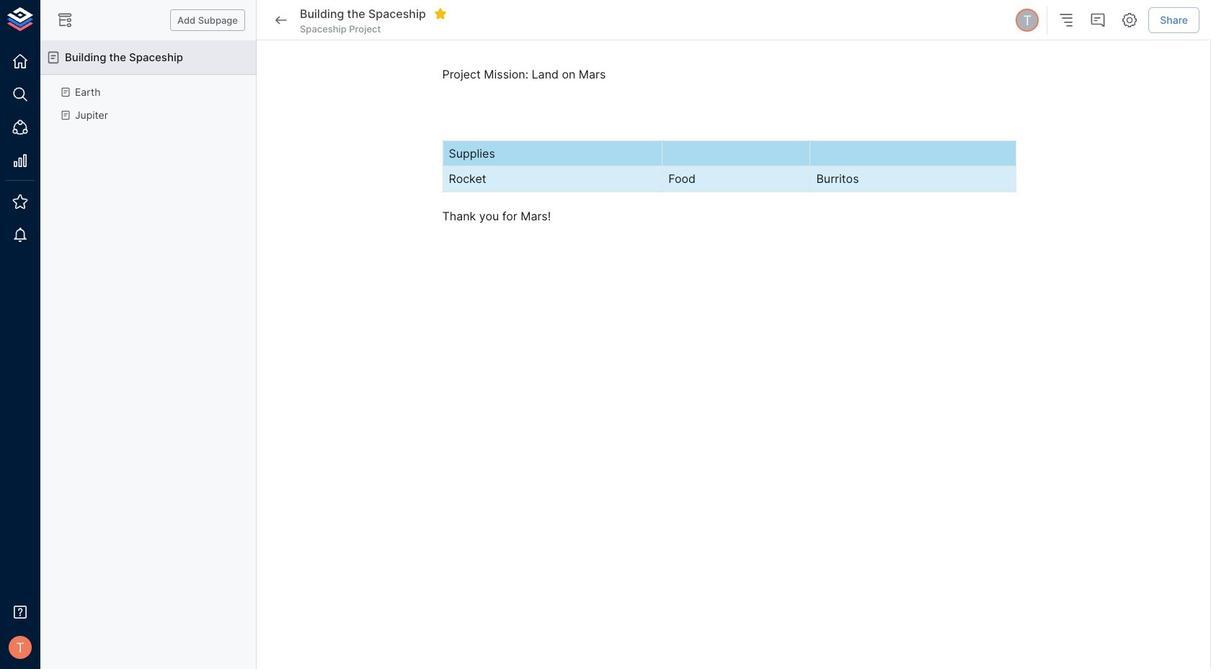 Task type: locate. For each thing, give the bounding box(es) containing it.
hide wiki image
[[56, 12, 74, 29]]

remove favorite image
[[434, 7, 447, 20]]



Task type: describe. For each thing, give the bounding box(es) containing it.
table of contents image
[[1058, 12, 1075, 29]]

comments image
[[1090, 12, 1107, 29]]

go back image
[[273, 12, 290, 29]]

settings image
[[1121, 12, 1139, 29]]



Task type: vqa. For each thing, say whether or not it's contained in the screenshot.
Table of Contents "icon"
yes



